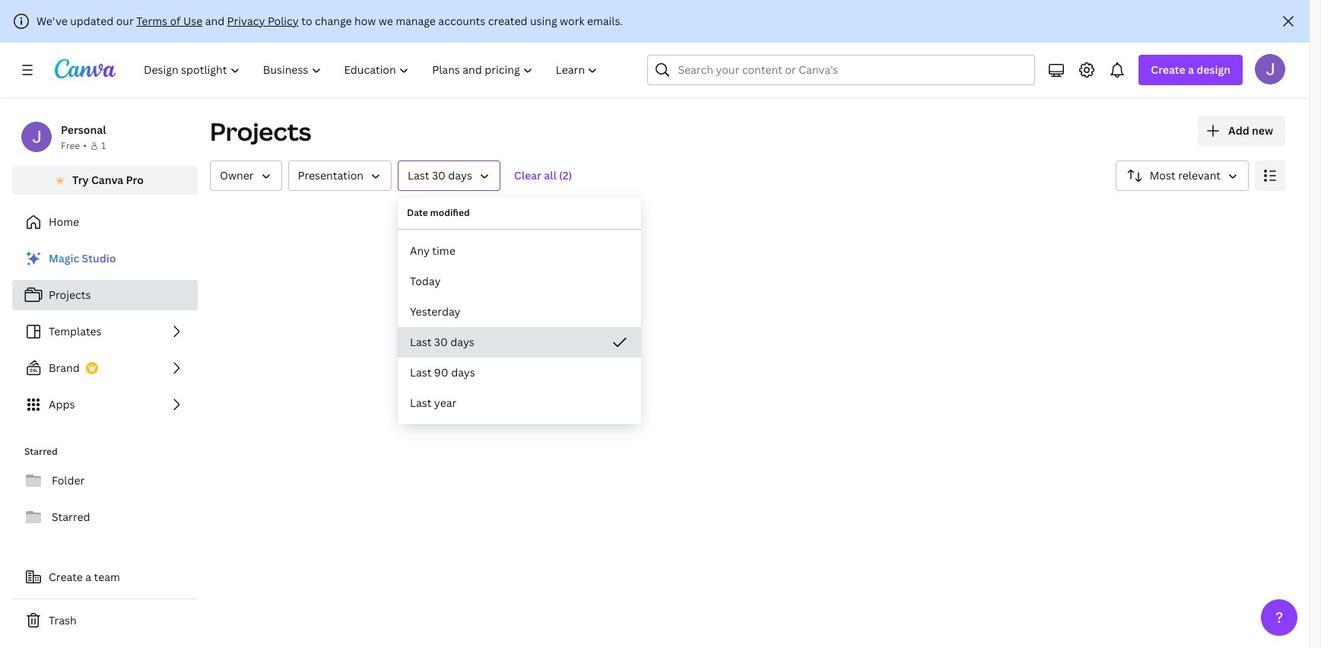 Task type: locate. For each thing, give the bounding box(es) containing it.
starred
[[24, 445, 58, 458], [52, 510, 90, 524]]

create left design
[[1152, 62, 1186, 77]]

any time button
[[398, 236, 642, 266]]

clear all (2)
[[514, 168, 573, 183]]

30 up date modified
[[432, 168, 446, 183]]

last 30 days inside last 30 days "button"
[[410, 335, 475, 349]]

last year
[[410, 396, 457, 410]]

starred up folder on the left of the page
[[24, 445, 58, 458]]

manage
[[396, 14, 436, 28]]

last
[[408, 168, 430, 183], [410, 335, 432, 349], [410, 365, 432, 380], [410, 396, 432, 410]]

folder
[[52, 473, 85, 488]]

starred link
[[12, 502, 198, 533]]

last 30 days up date modified
[[408, 168, 473, 183]]

personal
[[61, 123, 106, 137]]

list box
[[398, 236, 642, 419]]

change
[[315, 14, 352, 28]]

a inside dropdown button
[[1189, 62, 1195, 77]]

a left design
[[1189, 62, 1195, 77]]

create a team
[[49, 570, 120, 584]]

Date modified button
[[398, 161, 501, 191]]

clear all (2) link
[[507, 161, 580, 191]]

0 vertical spatial days
[[448, 168, 473, 183]]

last for date modified button
[[408, 168, 430, 183]]

last 30 days option
[[398, 327, 642, 358]]

and
[[205, 14, 225, 28]]

1 vertical spatial last 30 days
[[410, 335, 475, 349]]

we've
[[37, 14, 68, 28]]

starred down folder on the left of the page
[[52, 510, 90, 524]]

a inside button
[[85, 570, 91, 584]]

pro
[[126, 173, 144, 187]]

a
[[1189, 62, 1195, 77], [85, 570, 91, 584]]

last down the yesterday at the left of page
[[410, 335, 432, 349]]

projects up templates
[[49, 288, 91, 302]]

privacy policy link
[[227, 14, 299, 28]]

clear
[[514, 168, 542, 183]]

last 90 days
[[410, 365, 475, 380]]

magic
[[49, 251, 79, 266]]

0 vertical spatial projects
[[210, 115, 312, 148]]

None search field
[[648, 55, 1036, 85]]

30 up the 90
[[434, 335, 448, 349]]

most relevant
[[1151, 168, 1222, 183]]

1 vertical spatial a
[[85, 570, 91, 584]]

try canva pro
[[72, 173, 144, 187]]

1 vertical spatial days
[[451, 335, 475, 349]]

days inside button
[[451, 365, 475, 380]]

last 90 days button
[[398, 358, 642, 388]]

our
[[116, 14, 134, 28]]

Search search field
[[678, 56, 1006, 84]]

1 vertical spatial create
[[49, 570, 83, 584]]

add new button
[[1199, 116, 1286, 146]]

0 horizontal spatial a
[[85, 570, 91, 584]]

Category button
[[288, 161, 392, 191]]

0 vertical spatial last 30 days
[[408, 168, 473, 183]]

terms
[[136, 14, 167, 28]]

days
[[448, 168, 473, 183], [451, 335, 475, 349], [451, 365, 475, 380]]

list containing magic studio
[[12, 244, 198, 420]]

any time
[[410, 244, 456, 258]]

starred inside button
[[52, 510, 90, 524]]

list box containing any time
[[398, 236, 642, 419]]

create
[[1152, 62, 1186, 77], [49, 570, 83, 584]]

a for team
[[85, 570, 91, 584]]

30 inside date modified button
[[432, 168, 446, 183]]

last inside 'button'
[[410, 396, 432, 410]]

terms of use link
[[136, 14, 203, 28]]

30
[[432, 168, 446, 183], [434, 335, 448, 349]]

last left year
[[410, 396, 432, 410]]

emails.
[[587, 14, 623, 28]]

starred button
[[12, 502, 198, 533]]

list
[[12, 244, 198, 420]]

1 vertical spatial starred
[[52, 510, 90, 524]]

projects up owner button
[[210, 115, 312, 148]]

last 30 days
[[408, 168, 473, 183], [410, 335, 475, 349]]

last 30 days button
[[398, 327, 642, 358]]

1
[[101, 139, 106, 152]]

studio
[[82, 251, 116, 266]]

use
[[183, 14, 203, 28]]

90
[[434, 365, 449, 380]]

add
[[1229, 123, 1250, 138]]

create a design button
[[1140, 55, 1244, 85]]

Sort by button
[[1116, 161, 1250, 191]]

last left the 90
[[410, 365, 432, 380]]

team
[[94, 570, 120, 584]]

a left the team
[[85, 570, 91, 584]]

1 horizontal spatial projects
[[210, 115, 312, 148]]

days up modified
[[448, 168, 473, 183]]

create inside dropdown button
[[1152, 62, 1186, 77]]

0 vertical spatial 30
[[432, 168, 446, 183]]

0 vertical spatial a
[[1189, 62, 1195, 77]]

Owner button
[[210, 161, 282, 191]]

trash
[[49, 613, 77, 628]]

1 vertical spatial projects
[[49, 288, 91, 302]]

create left the team
[[49, 570, 83, 584]]

days up last 90 days
[[451, 335, 475, 349]]

apps
[[49, 397, 75, 412]]

new
[[1253, 123, 1274, 138]]

brand link
[[12, 353, 198, 384]]

days inside "button"
[[451, 335, 475, 349]]

today option
[[398, 266, 642, 297]]

presentation
[[298, 168, 364, 183]]

a for design
[[1189, 62, 1195, 77]]

1 horizontal spatial a
[[1189, 62, 1195, 77]]

we've updated our terms of use and privacy policy to change how we manage accounts created using work emails.
[[37, 14, 623, 28]]

days right the 90
[[451, 365, 475, 380]]

last up date
[[408, 168, 430, 183]]

days inside date modified button
[[448, 168, 473, 183]]

create inside button
[[49, 570, 83, 584]]

magic studio
[[49, 251, 116, 266]]

home
[[49, 215, 79, 229]]

1 vertical spatial 30
[[434, 335, 448, 349]]

2 vertical spatial days
[[451, 365, 475, 380]]

0 vertical spatial create
[[1152, 62, 1186, 77]]

design
[[1197, 62, 1231, 77]]

last 30 days up last 90 days
[[410, 335, 475, 349]]

1 horizontal spatial create
[[1152, 62, 1186, 77]]

folder button
[[12, 466, 198, 496]]

projects
[[210, 115, 312, 148], [49, 288, 91, 302]]

free
[[61, 139, 80, 152]]

last for last 90 days button
[[410, 365, 432, 380]]

create for create a design
[[1152, 62, 1186, 77]]

magic studio link
[[12, 244, 198, 274]]

last inside button
[[410, 365, 432, 380]]

0 horizontal spatial create
[[49, 570, 83, 584]]

modified
[[430, 206, 470, 219]]

last inside date modified button
[[408, 168, 430, 183]]



Task type: vqa. For each thing, say whether or not it's contained in the screenshot.
Search Your Content search field
no



Task type: describe. For each thing, give the bounding box(es) containing it.
last inside "button"
[[410, 335, 432, 349]]

days for last 90 days button
[[451, 365, 475, 380]]

updated
[[70, 14, 114, 28]]

0 horizontal spatial projects
[[49, 288, 91, 302]]

today button
[[398, 266, 642, 297]]

any
[[410, 244, 430, 258]]

create a design
[[1152, 62, 1231, 77]]

last year button
[[398, 388, 642, 419]]

0 vertical spatial starred
[[24, 445, 58, 458]]

canva
[[91, 173, 123, 187]]

create for create a team
[[49, 570, 83, 584]]

created
[[488, 14, 528, 28]]

apps link
[[12, 390, 198, 420]]

owner
[[220, 168, 254, 183]]

today
[[410, 274, 441, 288]]

•
[[83, 139, 87, 152]]

templates
[[49, 324, 102, 339]]

projects link
[[12, 280, 198, 311]]

we
[[379, 14, 393, 28]]

try canva pro button
[[12, 166, 198, 195]]

most
[[1151, 168, 1176, 183]]

home link
[[12, 207, 198, 237]]

30 inside "button"
[[434, 335, 448, 349]]

time
[[433, 244, 456, 258]]

yesterday option
[[398, 297, 642, 327]]

of
[[170, 14, 181, 28]]

jacob simon image
[[1256, 54, 1286, 84]]

free •
[[61, 139, 87, 152]]

(2)
[[559, 168, 573, 183]]

days for date modified button
[[448, 168, 473, 183]]

last 30 days inside date modified button
[[408, 168, 473, 183]]

year
[[434, 396, 457, 410]]

yesterday
[[410, 304, 461, 319]]

create a team button
[[12, 562, 198, 593]]

how
[[355, 14, 376, 28]]

to
[[302, 14, 312, 28]]

date modified
[[407, 206, 470, 219]]

work
[[560, 14, 585, 28]]

date
[[407, 206, 428, 219]]

relevant
[[1179, 168, 1222, 183]]

brand
[[49, 361, 80, 375]]

policy
[[268, 14, 299, 28]]

using
[[530, 14, 558, 28]]

privacy
[[227, 14, 265, 28]]

last for last year 'button'
[[410, 396, 432, 410]]

last 90 days option
[[398, 358, 642, 388]]

trash link
[[12, 606, 198, 636]]

last year option
[[398, 388, 642, 419]]

yesterday button
[[398, 297, 642, 327]]

accounts
[[439, 14, 486, 28]]

folder link
[[12, 466, 198, 496]]

top level navigation element
[[134, 55, 611, 85]]

try
[[72, 173, 89, 187]]

templates link
[[12, 317, 198, 347]]

add new
[[1229, 123, 1274, 138]]

any time option
[[398, 236, 642, 266]]

all
[[544, 168, 557, 183]]



